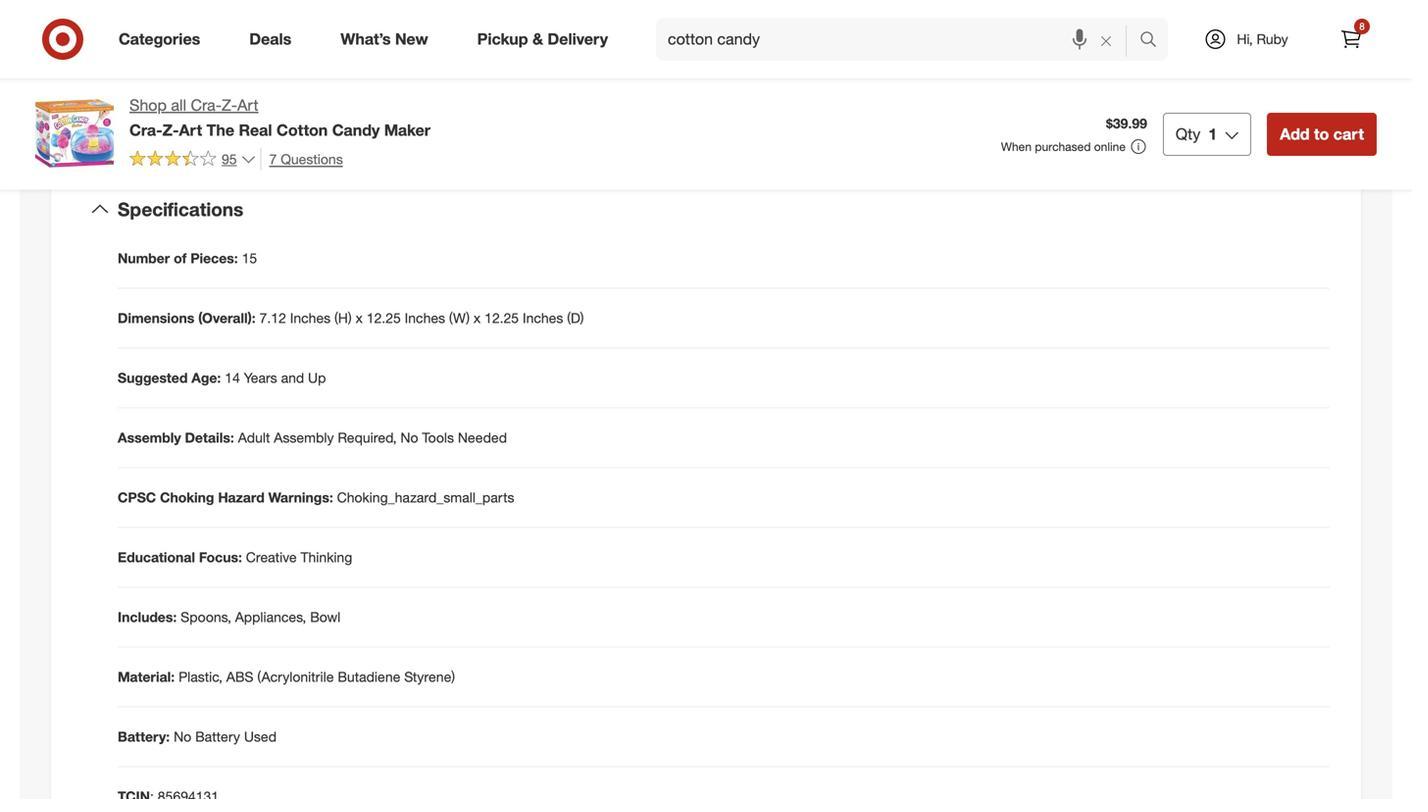 Task type: locate. For each thing, give the bounding box(es) containing it.
0 horizontal spatial candy
[[239, 49, 279, 66]]

1 vertical spatial 8
[[326, 49, 334, 66]]

adult
[[238, 429, 270, 447]]

no left tools
[[401, 429, 418, 447]]

0 vertical spatial and
[[258, 21, 282, 39]]

spoons,
[[181, 609, 231, 626]]

cra- up cotton
[[191, 96, 222, 115]]

shop all cra-z-art cra-z-art the real cotton candy maker
[[130, 96, 431, 140]]

pickup & delivery link
[[461, 18, 633, 61]]

0 vertical spatial cra-
[[191, 96, 222, 115]]

(overall):
[[198, 310, 256, 327]]

butadiene
[[338, 669, 401, 686]]

assembly right the adult
[[274, 429, 334, 447]]

your
[[443, 96, 469, 113]]

inches
[[290, 310, 331, 327], [405, 310, 445, 327], [523, 310, 564, 327]]

art down all
[[179, 121, 202, 140]]

add to cart button
[[1268, 113, 1378, 156]]

0 vertical spatial 8
[[1360, 20, 1366, 32]]

x right (w)
[[474, 310, 481, 327]]

use right easy
[[230, 21, 255, 39]]

1 vertical spatial art
[[179, 121, 202, 140]]

paper
[[398, 49, 434, 66]]

cotton inside includes cotton candy maker, 8 assorted paper cones, 1 measuring spoon, and easy-to- follow instructions
[[193, 49, 235, 66]]

candy down deals
[[239, 49, 279, 66]]

1 horizontal spatial z-
[[222, 96, 237, 115]]

95 link
[[130, 148, 257, 172]]

0 vertical spatial 1
[[485, 49, 492, 66]]

inches left (w)
[[405, 310, 445, 327]]

7 questions link
[[261, 148, 343, 170]]

to right add at right top
[[1315, 124, 1330, 144]]

inches left (d)
[[523, 310, 564, 327]]

thinking
[[301, 549, 352, 566]]

z- down all
[[162, 121, 179, 140]]

1 vertical spatial z-
[[162, 121, 179, 140]]

safe & easy to use and clean'
[[137, 21, 325, 39]]

and left up
[[281, 370, 304, 387]]

1 vertical spatial no
[[174, 729, 192, 746]]

to right easy
[[214, 21, 227, 39]]

creative
[[246, 549, 297, 566]]

number of pieces: 15
[[118, 250, 257, 267]]

2 vertical spatial to
[[1315, 124, 1330, 144]]

1 horizontal spatial &
[[533, 30, 544, 49]]

0 vertical spatial no
[[401, 429, 418, 447]]

1 right qty
[[1209, 124, 1218, 144]]

safe
[[137, 21, 165, 39]]

0 horizontal spatial cra-
[[130, 121, 162, 140]]

and
[[258, 21, 282, 39], [612, 49, 635, 66], [281, 370, 304, 387]]

12.25
[[367, 310, 401, 327], [485, 310, 519, 327]]

cpsc
[[118, 489, 156, 506]]

1 12.25 from the left
[[367, 310, 401, 327]]

dimensions
[[118, 310, 195, 327]]

to-
[[674, 49, 691, 66]]

1 vertical spatial cotton
[[277, 121, 328, 140]]

and left easy-
[[612, 49, 635, 66]]

2 horizontal spatial inches
[[523, 310, 564, 327]]

art
[[237, 96, 259, 115], [179, 121, 202, 140]]

& up measuring on the left of page
[[533, 30, 544, 49]]

0 vertical spatial candy
[[239, 49, 279, 66]]

(h)
[[335, 310, 352, 327]]

& for pickup
[[533, 30, 544, 49]]

0 horizontal spatial inches
[[290, 310, 331, 327]]

assembly
[[118, 429, 181, 447], [274, 429, 334, 447]]

assembly details: adult assembly required, no tools needed
[[118, 429, 507, 447]]

&
[[169, 21, 178, 39], [533, 30, 544, 49]]

1 vertical spatial candy
[[332, 121, 380, 140]]

1 horizontal spatial art
[[237, 96, 259, 115]]

0 horizontal spatial x
[[356, 310, 363, 327]]

warnings:
[[268, 489, 333, 506]]

0 horizontal spatial 12.25
[[367, 310, 401, 327]]

table
[[522, 96, 553, 113]]

0 horizontal spatial assembly
[[118, 429, 181, 447]]

x right (h)
[[356, 310, 363, 327]]

1
[[485, 49, 492, 66], [1209, 124, 1218, 144]]

1 vertical spatial and
[[612, 49, 635, 66]]

qty 1
[[1176, 124, 1218, 144]]

add to cart
[[1281, 124, 1365, 144]]

questions
[[281, 150, 343, 168]]

0 horizontal spatial cotton
[[193, 49, 235, 66]]

& right safe
[[169, 21, 178, 39]]

whip
[[611, 96, 640, 113]]

hi, ruby
[[1238, 30, 1289, 48]]

0 horizontal spatial to
[[214, 21, 227, 39]]

no
[[401, 429, 418, 447], [174, 729, 192, 746]]

and left clean'
[[258, 21, 282, 39]]

7 questions
[[269, 150, 343, 168]]

0 vertical spatial use
[[230, 21, 255, 39]]

z- up candy
[[222, 96, 237, 115]]

pieces:
[[191, 250, 238, 267]]

cra-
[[191, 96, 222, 115], [130, 121, 162, 140]]

2 x from the left
[[474, 310, 481, 327]]

suggested
[[118, 370, 188, 387]]

1 horizontal spatial cotton
[[277, 121, 328, 140]]

1 horizontal spatial x
[[474, 310, 481, 327]]

to left whip
[[595, 96, 607, 113]]

deals link
[[233, 18, 316, 61]]

1 horizontal spatial 1
[[1209, 124, 1218, 144]]

0 horizontal spatial &
[[169, 21, 178, 39]]

0 vertical spatial art
[[237, 96, 259, 115]]

of
[[174, 250, 187, 267]]

1 down pickup
[[485, 49, 492, 66]]

8
[[1360, 20, 1366, 32], [326, 49, 334, 66]]

0 vertical spatial cotton
[[193, 49, 235, 66]]

pickup & delivery
[[477, 30, 608, 49]]

add
[[1281, 124, 1310, 144]]

includes: spoons, appliances, bowl
[[118, 609, 341, 626]]

0 horizontal spatial 1
[[485, 49, 492, 66]]

0 horizontal spatial use
[[230, 21, 255, 39]]

95
[[222, 150, 237, 168]]

clean'
[[285, 21, 325, 39]]

candy inside includes cotton candy maker, 8 assorted paper cones, 1 measuring spoon, and easy-to- follow instructions
[[239, 49, 279, 66]]

art up candy
[[237, 96, 259, 115]]

use inside requires regular table sugar (not included): use your favorite table sugar to whip up sweet cotton candy treats!
[[414, 96, 439, 113]]

included):
[[350, 96, 411, 113]]

1 vertical spatial 1
[[1209, 124, 1218, 144]]

0 horizontal spatial 8
[[326, 49, 334, 66]]

0 vertical spatial to
[[214, 21, 227, 39]]

and inside includes cotton candy maker, 8 assorted paper cones, 1 measuring spoon, and easy-to- follow instructions
[[612, 49, 635, 66]]

sweet
[[137, 116, 174, 133]]

no left battery
[[174, 729, 192, 746]]

table
[[247, 96, 279, 113]]

1 horizontal spatial 12.25
[[485, 310, 519, 327]]

8 right ruby
[[1360, 20, 1366, 32]]

2 inches from the left
[[405, 310, 445, 327]]

cotton down the sugar at top left
[[277, 121, 328, 140]]

cra- down the shop
[[130, 121, 162, 140]]

12.25 right (w)
[[485, 310, 519, 327]]

12.25 right (h)
[[367, 310, 401, 327]]

7
[[269, 150, 277, 168]]

1 horizontal spatial inches
[[405, 310, 445, 327]]

14
[[225, 370, 240, 387]]

age:
[[192, 370, 221, 387]]

1 horizontal spatial to
[[595, 96, 607, 113]]

0 vertical spatial z-
[[222, 96, 237, 115]]

3 inches from the left
[[523, 310, 564, 327]]

deals
[[249, 30, 292, 49]]

x
[[356, 310, 363, 327], [474, 310, 481, 327]]

use
[[230, 21, 255, 39], [414, 96, 439, 113]]

inches left (h)
[[290, 310, 331, 327]]

delivery
[[548, 30, 608, 49]]

cotton up instructions
[[193, 49, 235, 66]]

8 right maker,
[[326, 49, 334, 66]]

candy
[[239, 49, 279, 66], [332, 121, 380, 140]]

search button
[[1131, 18, 1178, 65]]

(not
[[323, 96, 347, 113]]

number
[[118, 250, 170, 267]]

candy down (not
[[332, 121, 380, 140]]

1 horizontal spatial assembly
[[274, 429, 334, 447]]

1 vertical spatial use
[[414, 96, 439, 113]]

use left your
[[414, 96, 439, 113]]

battery:
[[118, 729, 170, 746]]

1 vertical spatial to
[[595, 96, 607, 113]]

8 link
[[1330, 18, 1374, 61]]

2 horizontal spatial to
[[1315, 124, 1330, 144]]

1 horizontal spatial use
[[414, 96, 439, 113]]

1 horizontal spatial candy
[[332, 121, 380, 140]]

7.12
[[260, 310, 286, 327]]

assembly down suggested
[[118, 429, 181, 447]]

0 horizontal spatial no
[[174, 729, 192, 746]]

cotton inside shop all cra-z-art cra-z-art the real cotton candy maker
[[277, 121, 328, 140]]

what's new link
[[324, 18, 453, 61]]

what's new
[[341, 30, 428, 49]]



Task type: vqa. For each thing, say whether or not it's contained in the screenshot.


Task type: describe. For each thing, give the bounding box(es) containing it.
1 horizontal spatial no
[[401, 429, 418, 447]]

2 12.25 from the left
[[485, 310, 519, 327]]

includes
[[137, 49, 189, 66]]

specifications button
[[67, 178, 1346, 241]]

sugar
[[283, 96, 319, 113]]

bowl
[[310, 609, 341, 626]]

battery: no battery used
[[118, 729, 277, 746]]

1 horizontal spatial 8
[[1360, 20, 1366, 32]]

educational
[[118, 549, 195, 566]]

includes:
[[118, 609, 177, 626]]

$39.99
[[1107, 115, 1148, 132]]

choking_hazard_small_parts
[[337, 489, 515, 506]]

required,
[[338, 429, 397, 447]]

1 inches from the left
[[290, 310, 331, 327]]

1 x from the left
[[356, 310, 363, 327]]

details:
[[185, 429, 234, 447]]

abs
[[226, 669, 254, 686]]

suggested age: 14 years and up
[[118, 370, 326, 387]]

when
[[1002, 139, 1032, 154]]

up
[[308, 370, 326, 387]]

educational focus: creative thinking
[[118, 549, 352, 566]]

shop
[[130, 96, 167, 115]]

1 inside includes cotton candy maker, 8 assorted paper cones, 1 measuring spoon, and easy-to- follow instructions
[[485, 49, 492, 66]]

hi,
[[1238, 30, 1253, 48]]

easy-
[[639, 49, 674, 66]]

assorted
[[338, 49, 394, 66]]

real
[[239, 121, 272, 140]]

the
[[207, 121, 235, 140]]

ruby
[[1257, 30, 1289, 48]]

appliances,
[[235, 609, 306, 626]]

treats!
[[262, 116, 300, 133]]

maker
[[384, 121, 431, 140]]

requires regular table sugar (not included): use your favorite table sugar to whip up sweet cotton candy treats!
[[137, 96, 659, 133]]

when purchased online
[[1002, 139, 1126, 154]]

material:
[[118, 669, 175, 686]]

cart
[[1334, 124, 1365, 144]]

includes cotton candy maker, 8 assorted paper cones, 1 measuring spoon, and easy-to- follow instructions
[[137, 49, 691, 86]]

material: plastic, abs (acrylonitrile butadiene styrene)
[[118, 669, 455, 686]]

regular
[[196, 96, 243, 113]]

spoon,
[[565, 49, 608, 66]]

used
[[244, 729, 277, 746]]

what's
[[341, 30, 391, 49]]

(acrylonitrile
[[257, 669, 334, 686]]

requires
[[137, 96, 192, 113]]

0 horizontal spatial z-
[[162, 121, 179, 140]]

all
[[171, 96, 186, 115]]

online
[[1095, 139, 1126, 154]]

to inside button
[[1315, 124, 1330, 144]]

instructions
[[180, 68, 252, 86]]

pickup
[[477, 30, 528, 49]]

2 assembly from the left
[[274, 429, 334, 447]]

tools
[[422, 429, 454, 447]]

battery
[[195, 729, 240, 746]]

candy inside shop all cra-z-art cra-z-art the real cotton candy maker
[[332, 121, 380, 140]]

to inside requires regular table sugar (not included): use your favorite table sugar to whip up sweet cotton candy treats!
[[595, 96, 607, 113]]

hazard
[[218, 489, 265, 506]]

favorite
[[473, 96, 518, 113]]

What can we help you find? suggestions appear below search field
[[656, 18, 1145, 61]]

2 vertical spatial and
[[281, 370, 304, 387]]

cotton
[[177, 116, 217, 133]]

up
[[644, 96, 659, 113]]

(w)
[[449, 310, 470, 327]]

needed
[[458, 429, 507, 447]]

1 horizontal spatial cra-
[[191, 96, 222, 115]]

15
[[242, 250, 257, 267]]

measuring
[[496, 49, 561, 66]]

dimensions (overall): 7.12 inches (h) x 12.25 inches (w) x 12.25 inches (d)
[[118, 310, 584, 327]]

& for safe
[[169, 21, 178, 39]]

cpsc choking hazard warnings: choking_hazard_small_parts
[[118, 489, 515, 506]]

0 horizontal spatial art
[[179, 121, 202, 140]]

image of cra-z-art the real cotton candy maker image
[[35, 94, 114, 173]]

cones,
[[438, 49, 481, 66]]

choking
[[160, 489, 214, 506]]

categories
[[119, 30, 200, 49]]

1 assembly from the left
[[118, 429, 181, 447]]

categories link
[[102, 18, 225, 61]]

search
[[1131, 31, 1178, 51]]

years
[[244, 370, 277, 387]]

1 vertical spatial cra-
[[130, 121, 162, 140]]

easy
[[181, 21, 211, 39]]

8 inside includes cotton candy maker, 8 assorted paper cones, 1 measuring spoon, and easy-to- follow instructions
[[326, 49, 334, 66]]

focus:
[[199, 549, 242, 566]]



